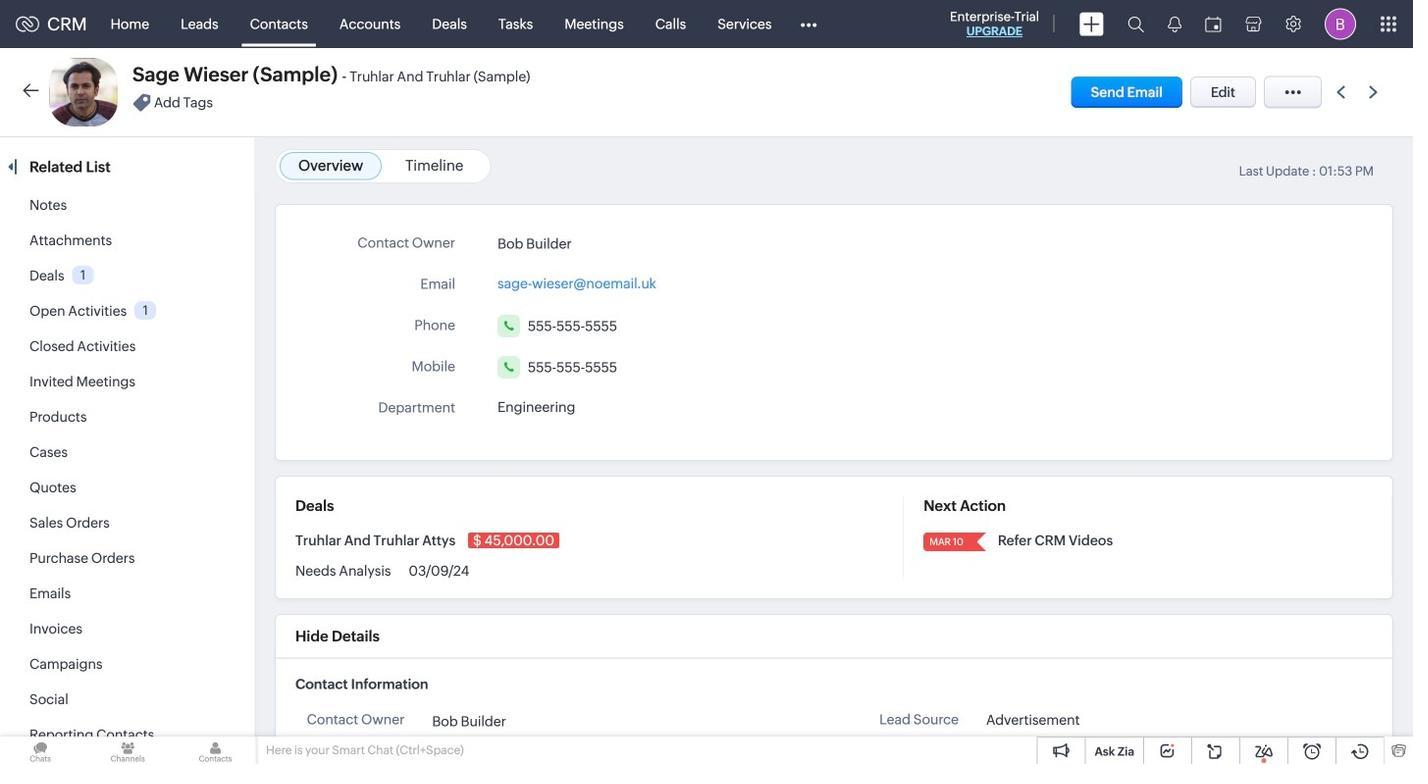 Task type: vqa. For each thing, say whether or not it's contained in the screenshot.
search image
yes



Task type: locate. For each thing, give the bounding box(es) containing it.
profile element
[[1313, 0, 1368, 48]]

logo image
[[16, 16, 39, 32]]

create menu element
[[1068, 0, 1116, 48]]

calendar image
[[1205, 16, 1222, 32]]

signals image
[[1168, 16, 1182, 32]]

profile image
[[1325, 8, 1356, 40]]

chats image
[[0, 737, 81, 765]]



Task type: describe. For each thing, give the bounding box(es) containing it.
next record image
[[1369, 86, 1382, 99]]

channels image
[[88, 737, 168, 765]]

search image
[[1128, 16, 1144, 32]]

previous record image
[[1337, 86, 1346, 99]]

Other Modules field
[[788, 8, 830, 40]]

create menu image
[[1080, 12, 1104, 36]]

contacts image
[[175, 737, 256, 765]]

signals element
[[1156, 0, 1193, 48]]

search element
[[1116, 0, 1156, 48]]



